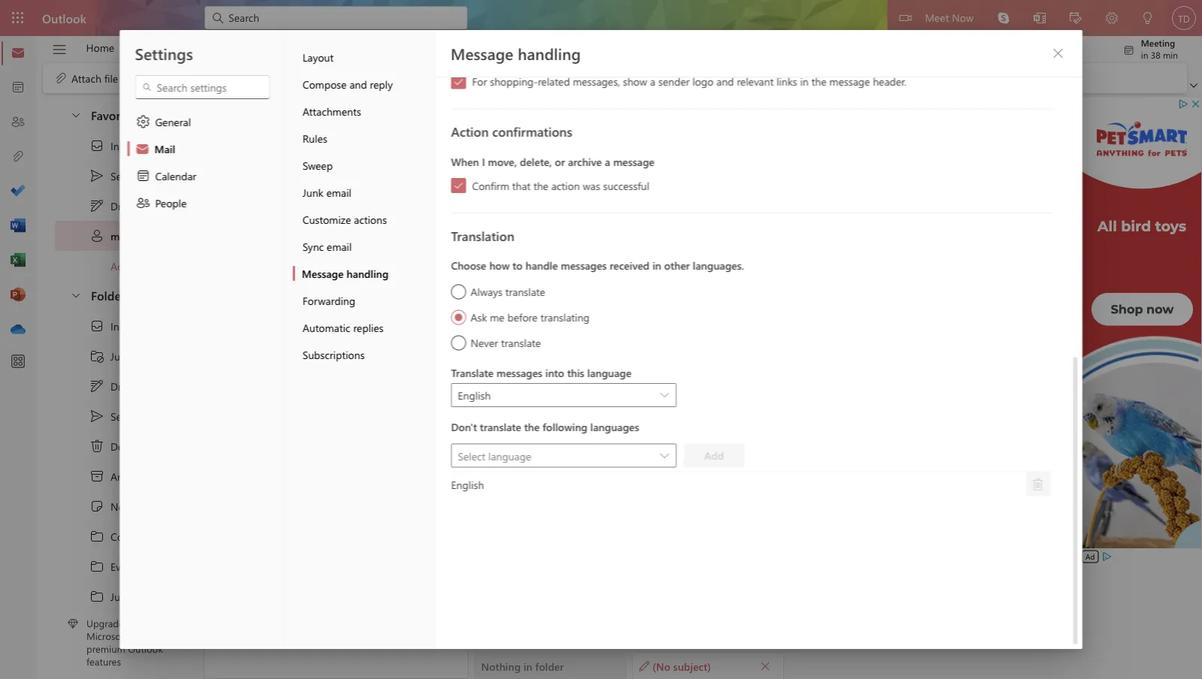 Task type: describe. For each thing, give the bounding box(es) containing it.
2023
[[135, 590, 157, 604]]

add button
[[684, 445, 744, 469]]

microsoft
[[86, 630, 127, 643]]

customize
[[303, 212, 351, 226]]

min
[[1164, 49, 1179, 61]]

 tree item for 
[[55, 191, 176, 221]]

delete,
[[520, 155, 552, 169]]

insert
[[292, 41, 320, 55]]

12
[[339, 243, 351, 256]]

 emoji
[[358, 71, 402, 86]]

settings tab list
[[120, 30, 285, 650]]

before
[[507, 311, 538, 325]]

bullet
[[514, 271, 544, 285]]

1 - from the left
[[354, 243, 358, 256]]

customize actions button
[[293, 206, 435, 233]]

outlook inside upgrade to microsoft 365 with premium outlook features
[[128, 643, 163, 656]]

attachments
[[303, 104, 361, 118]]

mike@example.com for mike@example.com
[[265, 138, 345, 150]]

action
[[551, 179, 580, 193]]


[[287, 71, 302, 86]]

automatic replies
[[303, 321, 384, 335]]

logo
[[692, 75, 714, 89]]

view button
[[126, 36, 171, 59]]

translate for don't
[[480, 421, 521, 435]]

forwarding
[[303, 294, 356, 308]]

was
[[583, 179, 600, 193]]

Don't translate the following languages text field
[[458, 445, 652, 469]]

choose
[[451, 259, 486, 273]]

message handling tab panel
[[436, 27, 1083, 650]]

handle
[[525, 259, 558, 273]]

favorites tree item
[[55, 101, 176, 131]]

other
[[664, 259, 690, 273]]

ask
[[470, 311, 487, 325]]

or
[[555, 155, 565, 169]]

(no
[[653, 660, 671, 674]]

the for confirm that the action was successful
[[533, 179, 548, 193]]

outlook banner
[[0, 0, 1203, 36]]

nothing in folder
[[481, 660, 564, 674]]

junk inside  junk email
[[111, 350, 131, 363]]

email
[[134, 350, 159, 363]]


[[142, 82, 152, 93]]

now
[[952, 10, 974, 24]]

items for 
[[134, 410, 159, 424]]

when
[[451, 155, 479, 169]]

sent for  sent items
[[111, 410, 131, 424]]

favorite
[[133, 259, 168, 273]]

actions
[[354, 212, 387, 226]]

 button
[[1026, 473, 1050, 497]]

choose how to handle messages received in other languages. option group
[[451, 255, 1054, 354]]

over
[[344, 518, 365, 532]]

people
[[155, 196, 187, 210]]

rules
[[303, 131, 328, 145]]

38
[[1151, 49, 1161, 61]]


[[135, 141, 150, 156]]

 button inside message handling tab panel
[[1047, 41, 1071, 65]]

 for  calendar
[[136, 168, 151, 184]]

in inside button
[[524, 660, 533, 674]]

add for add
[[704, 449, 724, 463]]

junk email button
[[293, 179, 435, 206]]

when i move, delete, or archive a message
[[451, 155, 655, 169]]

message handling heading
[[451, 43, 581, 64]]


[[900, 12, 912, 24]]

translation element
[[451, 255, 1054, 600]]

translating
[[540, 311, 590, 325]]

 junk email
[[90, 349, 159, 364]]

always translate
[[470, 285, 545, 299]]

sweep
[[303, 158, 333, 172]]

to do image
[[11, 184, 26, 199]]

meet now
[[925, 10, 974, 24]]

iphone
[[305, 243, 337, 256]]

email for sync email
[[327, 240, 352, 253]]

never translate
[[470, 336, 541, 350]]

mike@example.com for 
[[111, 229, 207, 243]]

 for  meeting in 38 min
[[1124, 44, 1136, 56]]

include group
[[46, 63, 476, 93]]

items for 
[[150, 440, 175, 454]]

compose
[[303, 77, 347, 91]]

message handling button
[[293, 260, 435, 287]]

nothing in folder button
[[475, 653, 627, 680]]

3  tree item from the top
[[55, 582, 176, 612]]

general
[[155, 115, 191, 129]]

mike@example.com button
[[265, 118, 382, 138]]

send email button
[[259, 154, 343, 175]]

and inside tab panel
[[716, 75, 734, 89]]

 tree item for 
[[55, 372, 176, 402]]

1 vertical spatial messages
[[496, 366, 542, 380]]

1 vertical spatial a
[[605, 155, 610, 169]]

apple iphone 12 - blue - 128gb (with 24 monthly payments)
[[274, 243, 556, 256]]

inbox inside tree
[[111, 319, 136, 333]]

me
[[490, 311, 504, 325]]

(with
[[424, 243, 449, 256]]

reply
[[370, 77, 393, 91]]

 inside include group
[[358, 71, 373, 86]]

application containing settings
[[0, 0, 1203, 680]]

 for confirm that the action was successful
[[453, 181, 464, 191]]

to inside upgrade to microsoft 365 with premium outlook features
[[127, 617, 136, 631]]

2  from the top
[[90, 319, 105, 334]]

confirmations
[[492, 123, 572, 141]]

t-
[[244, 228, 253, 241]]

favorites tree
[[55, 95, 207, 281]]

in right links on the top right of the page
[[800, 75, 809, 89]]

2  inbox from the top
[[90, 319, 136, 334]]

here.
[[368, 518, 390, 532]]

dialog containing settings
[[0, 0, 1203, 680]]

draw
[[421, 41, 445, 55]]

successful
[[603, 179, 649, 193]]

apple
[[274, 243, 302, 256]]

 for  sent items 1
[[90, 168, 105, 184]]

left-rail-appbar navigation
[[3, 36, 33, 347]]

options button
[[457, 36, 516, 59]]

add for add favorite
[[111, 259, 130, 273]]

 tree item
[[55, 432, 176, 462]]

home
[[86, 41, 114, 55]]

settings heading
[[135, 43, 193, 64]]

send
[[285, 158, 308, 171]]

 tree item
[[55, 462, 176, 492]]

for shopping-related messages, show a sender logo and relevant links in the message header.
[[472, 75, 907, 89]]

sync email button
[[293, 233, 435, 260]]

1 inside  sent items 1
[[157, 169, 162, 183]]

2  tree item from the top
[[55, 402, 176, 432]]

 for  june 2023
[[90, 590, 105, 605]]

looks empty over here.
[[282, 518, 390, 532]]

 meeting in 38 min
[[1124, 36, 1179, 61]]

monthly
[[466, 243, 505, 256]]

draw button
[[409, 36, 456, 59]]

and inside button
[[350, 77, 367, 91]]


[[136, 114, 151, 129]]

confirm
[[472, 179, 509, 193]]

handling inside message handling tab panel
[[518, 43, 581, 64]]

Translate messages into this language text field
[[458, 384, 652, 408]]

in inside "option group"
[[652, 259, 661, 273]]

 for don't translate the following languages 'text field'
[[660, 452, 669, 461]]

home button
[[75, 36, 126, 59]]

 inbox inside 'favorites' tree
[[90, 138, 136, 153]]

features
[[86, 656, 121, 669]]

1 horizontal spatial a
[[650, 75, 655, 89]]

email for send email
[[311, 158, 336, 171]]

sent for  sent items 1
[[111, 169, 131, 183]]

junk inside button
[[303, 185, 324, 199]]

favorites
[[91, 107, 140, 123]]

heading inside message list section
[[244, 194, 291, 212]]

 inside 'favorites' tree
[[90, 199, 105, 214]]

 tree item
[[55, 341, 176, 372]]

t-mobile
[[244, 228, 286, 241]]

folders
[[91, 287, 131, 303]]


[[90, 469, 105, 484]]

mail image
[[11, 46, 26, 61]]

i
[[482, 155, 485, 169]]

to for to whom it may concern,
[[484, 229, 495, 244]]

upgrade
[[86, 617, 124, 631]]

translate for never
[[501, 336, 541, 350]]



Task type: vqa. For each thing, say whether or not it's contained in the screenshot.


Task type: locate. For each thing, give the bounding box(es) containing it.

[[136, 196, 151, 211]]

1  tree item from the top
[[55, 161, 176, 191]]

1 horizontal spatial message
[[451, 43, 514, 64]]

to right 'upgrade'
[[127, 617, 136, 631]]

1  button from the top
[[652, 384, 677, 408]]

 inside tree
[[90, 379, 105, 394]]

 for for shopping-related messages, show a sender logo and relevant links in the message header.
[[453, 77, 464, 87]]

tab list
[[74, 36, 517, 59]]

help button
[[172, 36, 216, 59]]

 notes
[[90, 499, 138, 514]]

add inside add favorite tree item
[[111, 259, 130, 273]]

1 horizontal spatial outlook
[[128, 643, 163, 656]]

attachments button
[[293, 98, 435, 125]]

0 vertical spatial inbox
[[111, 139, 136, 153]]

people image
[[11, 115, 26, 130]]

 sent items
[[90, 409, 159, 424]]

2 sent from the top
[[111, 410, 131, 424]]

customize actions
[[303, 212, 387, 226]]

 tree item for 
[[55, 131, 176, 161]]

0 vertical spatial  button
[[1047, 41, 1071, 65]]

sent left  calendar
[[111, 169, 131, 183]]

 inside reading pane main content
[[760, 662, 771, 672]]

set your advertising preferences image
[[1101, 551, 1113, 563]]

 tree item up "deleted"
[[55, 402, 176, 432]]

message left header.
[[830, 75, 870, 89]]

0 vertical spatial junk
[[303, 185, 324, 199]]

 tree item down  junk email
[[55, 372, 176, 402]]

archive
[[568, 155, 602, 169]]

1 horizontal spatial message handling
[[451, 43, 581, 64]]

1 vertical spatial 
[[453, 181, 464, 191]]

0 horizontal spatial message
[[613, 155, 655, 169]]

2 vertical spatial 
[[660, 452, 669, 461]]

with
[[149, 630, 167, 643]]

mike@example.com inside  mike@example.com
[[111, 229, 207, 243]]

in inside  meeting in 38 min
[[1142, 49, 1149, 61]]

1 vertical spatial 
[[90, 560, 105, 575]]

items up  deleted items
[[134, 410, 159, 424]]

drafts inside tree
[[111, 380, 138, 394]]

items up the 
[[134, 169, 159, 183]]

0 vertical spatial email
[[311, 158, 336, 171]]

1  from the top
[[90, 199, 105, 214]]

1 vertical spatial email
[[327, 185, 352, 199]]

1  from the top
[[90, 138, 105, 153]]

tab list containing home
[[74, 36, 517, 59]]

1 vertical spatial  drafts
[[90, 379, 138, 394]]


[[52, 42, 67, 58]]

2  tree item from the top
[[55, 311, 176, 341]]

 for 
[[90, 530, 105, 545]]

1 vertical spatial  tree item
[[55, 402, 176, 432]]

forwarding button
[[293, 287, 435, 314]]

 up 
[[90, 409, 105, 424]]

 button for favorites
[[62, 101, 88, 129]]

 pictures
[[287, 71, 342, 86]]

 calendar
[[136, 168, 196, 184]]

translate right don't
[[480, 421, 521, 435]]

 button inside the folders tree item
[[62, 281, 88, 309]]

0 vertical spatial message
[[830, 75, 870, 89]]

 down favorites "tree item"
[[90, 138, 105, 153]]

0 vertical spatial sent
[[111, 169, 131, 183]]

1 vertical spatial 
[[760, 662, 771, 672]]

premium features image
[[68, 619, 78, 630]]

0 vertical spatial 
[[90, 168, 105, 184]]

1 sent from the top
[[111, 169, 131, 183]]

choose how to handle messages received in other languages.
[[451, 259, 744, 273]]

folder
[[536, 660, 564, 674]]

0 vertical spatial 
[[453, 77, 464, 87]]

 tree item down "" on the left top of page
[[55, 161, 176, 191]]

drafts inside 'favorites' tree
[[111, 199, 138, 213]]

0 vertical spatial a
[[650, 75, 655, 89]]

mail
[[155, 142, 175, 156]]

dialog
[[0, 0, 1203, 680]]

inbox inside 'favorites' tree
[[111, 139, 136, 153]]

2 vertical spatial items
[[150, 440, 175, 454]]

 tree item up 'upgrade'
[[55, 582, 176, 612]]

mike@example.com up sweep
[[265, 118, 382, 135]]

 tree item inside 'favorites' tree
[[55, 191, 176, 221]]

0 horizontal spatial 
[[760, 662, 771, 672]]

1 horizontal spatial message
[[830, 75, 870, 89]]

nothing
[[481, 660, 521, 674]]

 for  button within the reading pane main content
[[760, 662, 771, 672]]

messages down concern, at the top of page
[[561, 259, 607, 273]]

1 vertical spatial  tree item
[[55, 372, 176, 402]]

0 horizontal spatial handling
[[347, 267, 389, 281]]

 left 38
[[1124, 44, 1136, 56]]

heading
[[244, 194, 291, 212]]

the left following
[[524, 421, 540, 435]]

1 vertical spatial message handling
[[302, 267, 389, 281]]

1  button from the top
[[62, 101, 88, 129]]

language
[[587, 366, 632, 380]]

 down when
[[453, 181, 464, 191]]

 inside tree
[[90, 409, 105, 424]]

 events
[[90, 560, 140, 575]]

2 vertical spatial the
[[524, 421, 540, 435]]

0 vertical spatial 
[[1053, 47, 1065, 59]]

 button for don't translate the following languages 'text field'
[[652, 445, 677, 469]]

0 horizontal spatial a
[[605, 155, 610, 169]]

email right send
[[311, 158, 336, 171]]

 inside action confirmations element
[[453, 181, 464, 191]]

2  from the top
[[90, 379, 105, 394]]

translate up before
[[505, 285, 545, 299]]

 up the 
[[90, 168, 105, 184]]

 for  button inside the message handling tab panel
[[1053, 47, 1065, 59]]

inbox up  sent items 1
[[111, 139, 136, 153]]

1 vertical spatial  button
[[755, 656, 776, 677]]

message list section
[[205, 100, 556, 679]]

1 vertical spatial  button
[[652, 445, 677, 469]]

1 horizontal spatial -
[[384, 243, 388, 256]]

1 vertical spatial message
[[302, 267, 344, 281]]

1 vertical spatial to
[[127, 617, 136, 631]]

to inside "option group"
[[512, 259, 523, 273]]

 up 
[[90, 319, 105, 334]]

1 down 'mail'
[[157, 169, 162, 183]]

1 horizontal spatial and
[[716, 75, 734, 89]]

to inside button
[[501, 154, 512, 168]]

languages.
[[693, 259, 744, 273]]

payments)
[[508, 243, 556, 256]]

 inside settings 'tab list'
[[136, 168, 151, 184]]

email for junk email
[[327, 185, 352, 199]]

tree containing 
[[55, 311, 176, 680]]

 button inside reading pane main content
[[755, 656, 776, 677]]

 tree item
[[55, 131, 176, 161], [55, 311, 176, 341]]

messages down never translate
[[496, 366, 542, 380]]

email inside button
[[327, 240, 352, 253]]

 tree item up  junk email
[[55, 311, 176, 341]]

2
[[156, 199, 162, 213]]

a
[[650, 75, 655, 89], [605, 155, 610, 169]]

message inside tab panel
[[451, 43, 514, 64]]

messages inside "option group"
[[561, 259, 607, 273]]

1 vertical spatial outlook
[[128, 643, 163, 656]]

1  from the top
[[90, 168, 105, 184]]

subscriptions button
[[293, 341, 435, 369]]

0 vertical spatial 
[[90, 199, 105, 214]]

the for don't translate the following languages
[[524, 421, 540, 435]]

2 drafts from the top
[[111, 380, 138, 394]]

0 vertical spatial 
[[90, 138, 105, 153]]

to inside text field
[[484, 229, 495, 244]]

1 vertical spatial handling
[[347, 267, 389, 281]]

0 vertical spatial  button
[[62, 101, 88, 129]]

handling up related at the left of page
[[518, 43, 581, 64]]

1  from the top
[[453, 77, 464, 87]]

never
[[470, 336, 498, 350]]

for
[[472, 75, 487, 89]]

subject)
[[674, 660, 711, 674]]

 tree item
[[55, 161, 176, 191], [55, 402, 176, 432]]

0 vertical spatial 1
[[157, 139, 162, 153]]

0 vertical spatial  drafts
[[90, 199, 138, 214]]

 tree item
[[55, 191, 176, 221], [55, 372, 176, 402]]

 up the 
[[136, 168, 151, 184]]

 down 
[[90, 530, 105, 545]]

 mike@example.com
[[90, 229, 207, 244]]

 tree item
[[55, 522, 176, 552], [55, 552, 176, 582], [55, 582, 176, 612]]


[[90, 138, 105, 153], [90, 319, 105, 334]]

items inside  deleted items
[[150, 440, 175, 454]]

excel image
[[11, 253, 26, 269]]

 up the 
[[90, 199, 105, 214]]

0 horizontal spatial to
[[484, 229, 495, 244]]

and right logo
[[716, 75, 734, 89]]

move,
[[488, 155, 517, 169]]

1  tree item from the top
[[55, 522, 176, 552]]

onedrive image
[[11, 323, 26, 338]]

2  from the top
[[90, 409, 105, 424]]

2  button from the top
[[652, 445, 677, 469]]

translate down before
[[501, 336, 541, 350]]

 tree item down  sent items 1
[[55, 191, 176, 221]]

 drafts down  sent items 1
[[90, 199, 138, 214]]

message handling up the shopping-
[[451, 43, 581, 64]]

0 vertical spatial outlook
[[42, 10, 86, 26]]

 inside message handling tab panel
[[1053, 47, 1065, 59]]

message down iphone
[[302, 267, 344, 281]]

2 - from the left
[[384, 243, 388, 256]]

2 vertical spatial email
[[327, 240, 352, 253]]


[[453, 77, 464, 87], [453, 181, 464, 191]]

message handling down 12
[[302, 267, 389, 281]]

application
[[0, 0, 1203, 680]]

 for  events
[[90, 560, 105, 575]]

1 vertical spatial add
[[704, 449, 724, 463]]

 inside the folders tree item
[[70, 289, 82, 301]]

1  from the top
[[90, 530, 105, 545]]


[[1053, 47, 1065, 59], [760, 662, 771, 672]]

0 vertical spatial message handling
[[451, 43, 581, 64]]

translate
[[505, 285, 545, 299], [501, 336, 541, 350], [480, 421, 521, 435]]

emoji
[[376, 71, 402, 85]]

to
[[501, 154, 512, 168], [484, 229, 495, 244]]

1  drafts from the top
[[90, 199, 138, 214]]


[[70, 109, 82, 121], [70, 289, 82, 301]]

sent inside  sent items
[[111, 410, 131, 424]]

 tree item
[[55, 221, 207, 251]]

 inside  meeting in 38 min
[[1124, 44, 1136, 56]]

email right sync on the left top
[[327, 240, 352, 253]]

sender
[[658, 75, 690, 89]]


[[1032, 479, 1044, 491]]

sweep button
[[293, 152, 435, 179]]

 for translate messages into this language text box
[[660, 391, 669, 401]]

0 horizontal spatial  button
[[755, 656, 776, 677]]

 button left folders on the left top of page
[[62, 281, 88, 309]]

2  from the top
[[90, 560, 105, 575]]

2  button from the top
[[62, 281, 88, 309]]

view
[[138, 41, 160, 55]]

0 vertical spatial message
[[451, 43, 514, 64]]

0 horizontal spatial add
[[111, 259, 130, 273]]

translate for always
[[505, 285, 545, 299]]

handling inside message handling button
[[347, 267, 389, 281]]

 button
[[62, 101, 88, 129], [62, 281, 88, 309]]

notes
[[111, 500, 138, 514]]

message inside button
[[302, 267, 344, 281]]

 drafts inside 'favorites' tree
[[90, 199, 138, 214]]

0 vertical spatial drafts
[[111, 199, 138, 213]]

junk email
[[303, 185, 352, 199]]

a right show
[[650, 75, 655, 89]]

document containing settings
[[0, 0, 1203, 680]]

0 vertical spatial 
[[70, 109, 82, 121]]

mike@example.com inside mike@example.com mike@example.com
[[265, 138, 345, 150]]

outlook inside banner
[[42, 10, 86, 26]]

in left folder
[[524, 660, 533, 674]]

1 vertical spatial 
[[136, 168, 151, 184]]

message handling inside tab panel
[[451, 43, 581, 64]]

upgrade to microsoft 365 with premium outlook features
[[86, 617, 167, 669]]

outlook up 
[[42, 10, 86, 26]]

add favorite
[[111, 259, 168, 273]]

following
[[543, 421, 587, 435]]

to right how
[[512, 259, 523, 273]]

2 vertical spatial mike@example.com
[[111, 229, 207, 243]]


[[358, 71, 373, 86], [660, 391, 669, 401], [660, 452, 669, 461]]

1 vertical spatial drafts
[[111, 380, 138, 394]]

2  tree item from the top
[[55, 552, 176, 582]]

365
[[130, 630, 146, 643]]

1 vertical spatial 
[[70, 289, 82, 301]]

0 horizontal spatial message handling
[[302, 267, 389, 281]]

 inbox down favorites "tree item"
[[90, 138, 136, 153]]

- right blue
[[384, 243, 388, 256]]

0 vertical spatial to
[[501, 154, 512, 168]]

sent inside  sent items 1
[[111, 169, 131, 183]]

folders tree item
[[55, 281, 176, 311]]

the right links on the top right of the page
[[812, 75, 827, 89]]

 left events
[[90, 560, 105, 575]]

1 vertical spatial 
[[90, 409, 105, 424]]

reading pane main content
[[469, 94, 1079, 680]]

 button inside favorites "tree item"
[[62, 101, 88, 129]]

0 vertical spatial handling
[[518, 43, 581, 64]]

2 1 from the top
[[157, 169, 162, 183]]

1 horizontal spatial add
[[704, 449, 724, 463]]

 tree item up  events
[[55, 522, 176, 552]]

1 horizontal spatial junk
[[303, 185, 324, 199]]

tree
[[55, 311, 176, 680]]

1  inbox from the top
[[90, 138, 136, 153]]

0 vertical spatial add
[[111, 259, 130, 273]]

empty
[[312, 518, 341, 532]]

 left folders on the left top of page
[[70, 289, 82, 301]]

1 vertical spatial 
[[660, 391, 669, 401]]

1 vertical spatial items
[[134, 410, 159, 424]]

items inside  sent items
[[134, 410, 159, 424]]

message handling inside button
[[302, 267, 389, 281]]

3  from the top
[[90, 590, 105, 605]]

the right "that"
[[533, 179, 548, 193]]

 left for
[[453, 77, 464, 87]]

message inside action confirmations element
[[613, 155, 655, 169]]

1 vertical spatial inbox
[[111, 319, 136, 333]]

1 vertical spatial sent
[[111, 410, 131, 424]]

action confirmations
[[451, 123, 572, 141]]

the inside translation element
[[524, 421, 540, 435]]

1 vertical spatial junk
[[111, 350, 131, 363]]

1 vertical spatial  button
[[62, 281, 88, 309]]

0 horizontal spatial messages
[[496, 366, 542, 380]]

 deleted items
[[90, 439, 175, 454]]

 drafts inside tree
[[90, 379, 138, 394]]

 for  sent items
[[90, 409, 105, 424]]

received
[[610, 259, 650, 273]]

1 horizontal spatial 
[[1053, 47, 1065, 59]]

add inside add button
[[704, 449, 724, 463]]

0 horizontal spatial junk
[[111, 350, 131, 363]]

1  tree item from the top
[[55, 131, 176, 161]]

0 vertical spatial messages
[[561, 259, 607, 273]]

items right "deleted"
[[150, 440, 175, 454]]


[[90, 229, 105, 244]]

0 vertical spatial  inbox
[[90, 138, 136, 153]]

- right 12
[[354, 243, 358, 256]]

mike@example.com up send email button
[[265, 138, 345, 150]]

files image
[[11, 150, 26, 165]]

 inside 'favorites' tree
[[90, 138, 105, 153]]

and left the reply
[[350, 77, 367, 91]]

outlook
[[42, 10, 86, 26], [128, 643, 163, 656]]

calendar image
[[11, 80, 26, 96]]

insert button
[[281, 36, 331, 59]]

2 inbox from the top
[[111, 319, 136, 333]]

1 vertical spatial 
[[90, 379, 105, 394]]

 (no subject)
[[639, 660, 711, 674]]

don't translate the following languages
[[451, 421, 639, 435]]

1 vertical spatial 
[[90, 319, 105, 334]]

0 vertical spatial to
[[512, 259, 523, 273]]

 for folders
[[70, 289, 82, 301]]

 button for translate messages into this language text box
[[652, 384, 677, 408]]

1 horizontal spatial to
[[501, 154, 512, 168]]

Add a subject text field
[[475, 187, 950, 211]]

1  tree item from the top
[[55, 191, 176, 221]]

-
[[354, 243, 358, 256], [384, 243, 388, 256]]

email up customize actions
[[327, 185, 352, 199]]

2  from the top
[[453, 181, 464, 191]]

0 vertical spatial  button
[[652, 384, 677, 408]]

junk down sweep
[[303, 185, 324, 199]]

compose and reply
[[303, 77, 393, 91]]

a right archive at the top of the page
[[605, 155, 610, 169]]

email inside message list section
[[311, 158, 336, 171]]


[[90, 349, 105, 364]]

1 vertical spatial  inbox
[[90, 319, 136, 334]]

to left whom it
[[484, 229, 495, 244]]

0 vertical spatial the
[[812, 75, 827, 89]]

0 vertical spatial  tree item
[[55, 161, 176, 191]]

the inside action confirmations element
[[533, 179, 548, 193]]

 tree item
[[55, 492, 176, 522]]

0 vertical spatial 
[[358, 71, 373, 86]]

Search settings search field
[[152, 80, 255, 95]]

items inside  sent items 1
[[134, 169, 159, 183]]

 drafts down  tree item
[[90, 379, 138, 394]]

0 horizontal spatial to
[[127, 617, 136, 631]]

 button left favorites in the left top of the page
[[62, 101, 88, 129]]

whom it
[[498, 229, 539, 244]]

drafts down  sent items 1
[[111, 199, 138, 213]]

 button for folders
[[62, 281, 88, 309]]

powerpoint image
[[11, 288, 26, 303]]

1 vertical spatial to
[[484, 229, 495, 244]]

 tree item down favorites in the left top of the page
[[55, 131, 176, 161]]

junk right 
[[111, 350, 131, 363]]

 inbox
[[90, 138, 136, 153], [90, 319, 136, 334]]


[[639, 662, 650, 672]]

word image
[[11, 219, 26, 234]]

message up for
[[451, 43, 514, 64]]

settings
[[135, 43, 193, 64]]

in left 38
[[1142, 49, 1149, 61]]

 down 
[[90, 379, 105, 394]]

1 drafts from the top
[[111, 199, 138, 213]]

add favorite tree item
[[55, 251, 176, 281]]

0 horizontal spatial and
[[350, 77, 367, 91]]

 left favorites in the left top of the page
[[70, 109, 82, 121]]

message up successful
[[613, 155, 655, 169]]

confirm that the action was successful
[[472, 179, 649, 193]]

translate messages into this language
[[451, 366, 632, 380]]

sent up the  tree item
[[111, 410, 131, 424]]

1 horizontal spatial messages
[[561, 259, 607, 273]]

 june 2023
[[90, 590, 157, 605]]

1 horizontal spatial handling
[[518, 43, 581, 64]]

more apps image
[[11, 355, 26, 370]]

0 vertical spatial translate
[[505, 285, 545, 299]]

2  drafts from the top
[[90, 379, 138, 394]]

document
[[0, 0, 1203, 680]]

0 vertical spatial  tree item
[[55, 191, 176, 221]]

1 right "" on the left top of page
[[157, 139, 162, 153]]

in left other
[[652, 259, 661, 273]]

2  from the top
[[70, 289, 82, 301]]

 inbox up  tree item
[[90, 319, 136, 334]]

help
[[183, 41, 205, 55]]

to for to
[[501, 154, 512, 168]]

june
[[111, 590, 132, 604]]

 button
[[44, 37, 74, 62]]

in
[[1142, 49, 1149, 61], [800, 75, 809, 89], [652, 259, 661, 273], [524, 660, 533, 674]]

 tree item up june at the left of the page
[[55, 552, 176, 582]]

To text field
[[537, 153, 1008, 170]]

1 horizontal spatial to
[[512, 259, 523, 273]]

 archive
[[90, 469, 145, 484]]

 left june at the left of the page
[[90, 590, 105, 605]]

action confirmations element
[[451, 151, 1054, 194]]

1 horizontal spatial 
[[1124, 44, 1136, 56]]

mike@example.com down 2
[[111, 229, 207, 243]]

subscriptions
[[303, 348, 365, 362]]

handling down blue
[[347, 267, 389, 281]]

2 vertical spatial 
[[90, 590, 105, 605]]

1  from the top
[[70, 109, 82, 121]]

1 horizontal spatial  button
[[1047, 41, 1071, 65]]

to right i at the left top of the page
[[501, 154, 512, 168]]

drafts up  sent items at the bottom left of page
[[111, 380, 138, 394]]

Message body, press Alt+F10 to exit text field
[[484, 229, 1055, 439]]

 inside 'favorites' tree
[[90, 168, 105, 184]]

1 inbox from the top
[[111, 139, 136, 153]]

1 vertical spatial translate
[[501, 336, 541, 350]]

1 inside  tree item
[[157, 139, 162, 153]]

1 vertical spatial  tree item
[[55, 311, 176, 341]]

test
[[484, 371, 511, 385]]

outlook right premium
[[128, 643, 163, 656]]

inbox up  junk email
[[111, 319, 136, 333]]

0 horizontal spatial message
[[302, 267, 344, 281]]

2  tree item from the top
[[55, 372, 176, 402]]

 tree item for 
[[55, 311, 176, 341]]

 inside favorites "tree item"
[[70, 109, 82, 121]]

to whom it may concern,
[[484, 229, 612, 244]]

0 vertical spatial mike@example.com
[[265, 118, 382, 135]]

 for favorites
[[70, 109, 82, 121]]

1 1 from the top
[[157, 139, 162, 153]]



